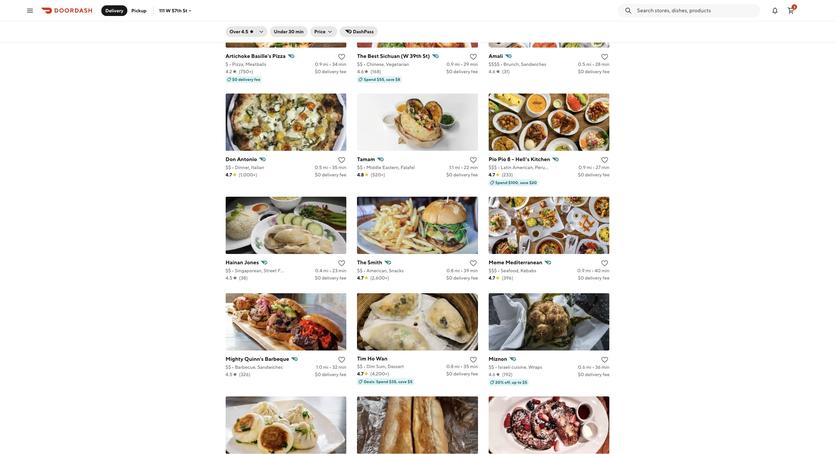 Task type: vqa. For each thing, say whether or not it's contained in the screenshot.
right save
yes



Task type: describe. For each thing, give the bounding box(es) containing it.
$100,
[[508, 180, 519, 185]]

sandwiches for mighty quinn's barbeque
[[257, 365, 283, 370]]

mighty quinn's barbeque
[[226, 356, 289, 363]]

$​0 for tamam
[[446, 172, 452, 178]]

delivery for the smith
[[453, 276, 470, 281]]

$​0 for meme mediterranean
[[578, 276, 584, 281]]

$8
[[395, 77, 400, 82]]

$5 for dessert
[[408, 380, 413, 385]]

fee for meme mediterranean
[[603, 276, 610, 281]]

$$ down tim
[[357, 364, 363, 370]]

4.7 for meme mediterranean
[[489, 276, 495, 281]]

4.7 for don antonio
[[226, 172, 232, 178]]

111 w 57th st button
[[159, 8, 193, 13]]

$​0 delivery fee for tamam
[[446, 172, 478, 178]]

36
[[595, 365, 601, 370]]

$$ • israeli cuisine, wraps
[[489, 365, 542, 370]]

$​0 for artichoke basille's pizza
[[315, 69, 321, 74]]

min for artichoke basille's pizza
[[339, 62, 346, 67]]

up
[[512, 380, 517, 385]]

hainan
[[226, 260, 243, 266]]

click to add this store to your saved list image for hainan jones
[[338, 260, 346, 268]]

mi for pio pio 8 – hell's kitchen
[[587, 165, 592, 170]]

4.7 for the smith
[[357, 276, 364, 281]]

35 for 0.5 mi • 35 min
[[332, 165, 338, 170]]

23
[[332, 268, 338, 274]]

latin
[[501, 165, 512, 170]]

0.4
[[315, 268, 322, 274]]

click to add this store to your saved list image for pio pio 8 – hell's kitchen
[[601, 156, 609, 164]]

39
[[464, 268, 469, 274]]

israeli
[[498, 365, 511, 370]]

$$ • singaporean, street food
[[226, 268, 289, 274]]

min for the best sichuan (w 39th st)
[[470, 62, 478, 67]]

st)
[[423, 53, 430, 59]]

save for (w
[[386, 77, 395, 82]]

$​0 delivery fee for pio pio 8 – hell's kitchen
[[578, 172, 610, 178]]

35 for 0.8 mi • 35 min
[[464, 364, 469, 370]]

peruvian
[[535, 165, 554, 170]]

fee for hainan jones
[[340, 276, 346, 281]]

0.4 mi • 23 min
[[315, 268, 346, 274]]

delivery down 0.8 mi • 35 min
[[453, 372, 470, 377]]

fee for pio pio 8 – hell's kitchen
[[603, 172, 610, 178]]

delivery for pio pio 8 – hell's kitchen
[[585, 172, 602, 178]]

0.9 mi • 29 min
[[446, 62, 478, 67]]

$​0 delivery fee down 0.8 mi • 35 min
[[446, 372, 478, 377]]

28
[[595, 62, 601, 67]]

food
[[278, 268, 289, 274]]

ho
[[367, 356, 375, 362]]

dessert
[[388, 364, 404, 370]]

kebabs
[[520, 268, 536, 274]]

delivery
[[105, 8, 123, 13]]

(1,000+)
[[239, 172, 257, 178]]

$​0 for the smith
[[446, 276, 452, 281]]

pizza
[[272, 53, 286, 59]]

sandwiches for amali
[[521, 62, 546, 67]]

save for –
[[520, 180, 528, 185]]

delivery for the best sichuan (w 39th st)
[[453, 69, 470, 74]]

0.5 mi • 28 min
[[578, 62, 610, 67]]

mediterranean
[[505, 260, 542, 266]]

2 pio from the left
[[498, 156, 506, 163]]

1.1 mi • 22 min
[[449, 165, 478, 170]]

$​0 down 0.8 mi • 35 min
[[446, 372, 452, 377]]

$0 delivery fee
[[232, 77, 260, 82]]

min inside "button"
[[295, 29, 304, 34]]

(168)
[[371, 69, 381, 74]]

$​0 delivery fee for the best sichuan (w 39th st)
[[446, 69, 478, 74]]

$
[[226, 62, 228, 67]]

amali
[[489, 53, 503, 59]]

chinese,
[[366, 62, 385, 67]]

click to add this store to your saved list image for the smith
[[469, 260, 477, 268]]

quinn's
[[244, 356, 264, 363]]

20% off, up to $5
[[495, 380, 527, 385]]

$20
[[529, 180, 537, 185]]

jones
[[244, 260, 259, 266]]

$​0 for pio pio 8 – hell's kitchen
[[578, 172, 584, 178]]

min for meme mediterranean
[[602, 268, 610, 274]]

(326)
[[239, 372, 250, 378]]

price
[[314, 29, 326, 34]]

0.5 mi • 35 min
[[315, 165, 346, 170]]

4.5 for hainan
[[226, 276, 232, 281]]

0.9 for the best sichuan (w 39th st)
[[446, 62, 454, 67]]

click to add this store to your saved list image for meme mediterranean
[[601, 260, 609, 268]]

27
[[596, 165, 601, 170]]

20%
[[495, 380, 504, 385]]

middle
[[366, 165, 381, 170]]

mi for hainan jones
[[323, 268, 328, 274]]

best
[[368, 53, 379, 59]]

$​0 delivery fee for meme mediterranean
[[578, 276, 610, 281]]

miznon
[[489, 356, 507, 363]]

$$$$ • brunch, sandwiches
[[489, 62, 546, 67]]

tim ho wan
[[357, 356, 387, 362]]

min for the smith
[[470, 268, 478, 274]]

$​0 for don antonio
[[315, 172, 321, 178]]

mi for tamam
[[455, 165, 460, 170]]

click to add this store to your saved list image for artichoke basille's pizza
[[338, 53, 346, 61]]

4.6 for miznon
[[489, 372, 495, 378]]

under
[[274, 29, 288, 34]]

4.5 inside button
[[241, 29, 248, 34]]

1 horizontal spatial american,
[[512, 165, 534, 170]]

mi for mighty quinn's barbeque
[[323, 365, 328, 370]]

spend $100, save $20
[[495, 180, 537, 185]]

fee for don antonio
[[340, 172, 346, 178]]

34
[[332, 62, 338, 67]]

delivery button
[[101, 5, 127, 16]]

click to add this store to your saved list image left miznon
[[469, 356, 477, 364]]

(38)
[[239, 276, 248, 281]]

open menu image
[[26, 7, 34, 15]]

dashpass button
[[340, 26, 378, 37]]

min for mighty quinn's barbeque
[[339, 365, 346, 370]]

(233)
[[502, 172, 513, 178]]

$$ for the smith
[[357, 268, 363, 274]]

$​0 delivery fee for artichoke basille's pizza
[[315, 69, 346, 74]]

delivery for miznon
[[585, 372, 602, 378]]

29
[[464, 62, 469, 67]]

0.8 mi • 35 min
[[446, 364, 478, 370]]

spend $55, save $8
[[364, 77, 400, 82]]

vegetarian
[[386, 62, 409, 67]]

min left israeli
[[470, 364, 478, 370]]

click to add this store to your saved list image for amali
[[601, 53, 609, 61]]

$35,
[[389, 380, 397, 385]]

eastern,
[[382, 165, 400, 170]]

over
[[230, 29, 240, 34]]

spend for best
[[364, 77, 376, 82]]

57th
[[172, 8, 182, 13]]

fee down 0.8 mi • 35 min
[[471, 372, 478, 377]]

basille's
[[251, 53, 271, 59]]

4.5 for mighty
[[226, 372, 232, 378]]

barbecue,
[[235, 365, 256, 370]]

(396)
[[502, 276, 513, 281]]

$​0 for hainan jones
[[315, 276, 321, 281]]

mi for the smith
[[455, 268, 460, 274]]

off,
[[505, 380, 511, 385]]

(w
[[401, 53, 409, 59]]

4.8
[[357, 172, 364, 178]]

click to add this store to your saved list image for mighty quinn's barbeque
[[338, 356, 346, 364]]

$$ • barbecue, sandwiches
[[226, 365, 283, 370]]

(520+)
[[371, 172, 385, 178]]

snacks
[[389, 268, 404, 274]]

111 w 57th st
[[159, 8, 187, 13]]

(4,200+)
[[370, 372, 389, 377]]

$$ for hainan jones
[[226, 268, 231, 274]]

$$ for tamam
[[357, 165, 363, 170]]

0.9 for artichoke basille's pizza
[[315, 62, 322, 67]]

Store search: begin typing to search for stores available on DoorDash text field
[[637, 7, 756, 14]]

delivery for tamam
[[453, 172, 470, 178]]

under 30 min button
[[270, 26, 308, 37]]



Task type: locate. For each thing, give the bounding box(es) containing it.
$55,
[[377, 77, 385, 82]]

mighty
[[226, 356, 243, 363]]

spend down "(4,200+)"
[[376, 380, 388, 385]]

fee down 0.6 mi • 36 min
[[603, 372, 610, 378]]

delivery for meme mediterranean
[[585, 276, 602, 281]]

8
[[507, 156, 511, 163]]

fee
[[340, 69, 346, 74], [471, 69, 478, 74], [603, 69, 610, 74], [254, 77, 260, 82], [340, 172, 346, 178], [471, 172, 478, 178], [603, 172, 610, 178], [340, 276, 346, 281], [471, 276, 478, 281], [603, 276, 610, 281], [471, 372, 478, 377], [340, 372, 346, 378], [603, 372, 610, 378]]

over 4.5 button
[[226, 26, 267, 37]]

mi for don antonio
[[323, 165, 328, 170]]

meme mediterranean
[[489, 260, 542, 266]]

min right 30
[[295, 29, 304, 34]]

click to add this store to your saved list image for the best sichuan (w 39th st)
[[469, 53, 477, 61]]

3 button
[[784, 4, 798, 17]]

0 horizontal spatial sandwiches
[[257, 365, 283, 370]]

min right 34
[[339, 62, 346, 67]]

fee for mighty quinn's barbeque
[[340, 372, 346, 378]]

spend down (168)
[[364, 77, 376, 82]]

$​0 delivery fee down 1.1 mi • 22 min at the top
[[446, 172, 478, 178]]

click to add this store to your saved list image up 0.9 mi • 27 min
[[601, 156, 609, 164]]

min right 22
[[470, 165, 478, 170]]

$​0 delivery fee for hainan jones
[[315, 276, 346, 281]]

4.6 for amali
[[489, 69, 495, 74]]

1.1
[[449, 165, 454, 170]]

$​0 delivery fee for don antonio
[[315, 172, 346, 178]]

4.7 down tim
[[357, 372, 364, 377]]

$​0 down 1.0
[[315, 372, 321, 378]]

0 horizontal spatial pio
[[489, 156, 497, 163]]

to
[[518, 380, 521, 385]]

$$ left chinese,
[[357, 62, 363, 67]]

0 horizontal spatial american,
[[366, 268, 388, 274]]

0 vertical spatial 4.5
[[241, 29, 248, 34]]

singaporean,
[[235, 268, 263, 274]]

$​0 for mighty quinn's barbeque
[[315, 372, 321, 378]]

$​0 down 0.6
[[578, 372, 584, 378]]

mi
[[323, 62, 328, 67], [455, 62, 460, 67], [586, 62, 591, 67], [323, 165, 328, 170], [455, 165, 460, 170], [587, 165, 592, 170], [323, 268, 328, 274], [455, 268, 460, 274], [586, 268, 591, 274], [455, 364, 460, 370], [323, 365, 328, 370], [586, 365, 591, 370]]

$$ for miznon
[[489, 365, 494, 370]]

wraps
[[528, 365, 542, 370]]

$$$
[[489, 165, 497, 170], [489, 268, 497, 274]]

sum,
[[376, 364, 387, 370]]

pio pio 8 – hell's kitchen
[[489, 156, 550, 163]]

mi for amali
[[586, 62, 591, 67]]

american, up (2,600+)
[[366, 268, 388, 274]]

$​0 down the 0.5 mi • 35 min
[[315, 172, 321, 178]]

min left middle
[[339, 165, 346, 170]]

$​0 delivery fee for mighty quinn's barbeque
[[315, 372, 346, 378]]

fee for amali
[[603, 69, 610, 74]]

brunch,
[[503, 62, 520, 67]]

american, down hell's
[[512, 165, 534, 170]]

fee down 0.9 mi • 40 min
[[603, 276, 610, 281]]

$​0
[[315, 69, 321, 74], [446, 69, 452, 74], [578, 69, 584, 74], [315, 172, 321, 178], [446, 172, 452, 178], [578, 172, 584, 178], [315, 276, 321, 281], [446, 276, 452, 281], [578, 276, 584, 281], [446, 372, 452, 377], [315, 372, 321, 378], [578, 372, 584, 378]]

min
[[295, 29, 304, 34], [339, 62, 346, 67], [470, 62, 478, 67], [602, 62, 610, 67], [339, 165, 346, 170], [470, 165, 478, 170], [602, 165, 610, 170], [339, 268, 346, 274], [470, 268, 478, 274], [602, 268, 610, 274], [470, 364, 478, 370], [339, 365, 346, 370], [602, 365, 610, 370]]

0.9 for pio pio 8 – hell's kitchen
[[579, 165, 586, 170]]

sichuan
[[380, 53, 400, 59]]

2 items, open order cart image
[[787, 7, 795, 15]]

fee down 0.8 mi • 39 min
[[471, 276, 478, 281]]

1 0.8 from the top
[[446, 268, 454, 274]]

$5
[[408, 380, 413, 385], [522, 380, 527, 385]]

0 vertical spatial 0.8
[[446, 268, 454, 274]]

min for miznon
[[602, 365, 610, 370]]

click to add this store to your saved list image for don antonio
[[338, 156, 346, 164]]

1 vertical spatial the
[[357, 260, 366, 266]]

italian
[[251, 165, 264, 170]]

$​0 down 0.4 at left bottom
[[315, 276, 321, 281]]

$$ down don on the left of page
[[226, 165, 231, 170]]

deals:
[[364, 380, 375, 385]]

$​0 for the best sichuan (w 39th st)
[[446, 69, 452, 74]]

hainan jones
[[226, 260, 259, 266]]

click to add this store to your saved list image up 0.8 mi • 39 min
[[469, 260, 477, 268]]

0.5 for don antonio
[[315, 165, 322, 170]]

$​0 delivery fee
[[315, 69, 346, 74], [446, 69, 478, 74], [578, 69, 610, 74], [315, 172, 346, 178], [446, 172, 478, 178], [578, 172, 610, 178], [315, 276, 346, 281], [446, 276, 478, 281], [578, 276, 610, 281], [446, 372, 478, 377], [315, 372, 346, 378], [578, 372, 610, 378]]

$$$ • seafood, kebabs
[[489, 268, 536, 274]]

0.9 mi • 34 min
[[315, 62, 346, 67]]

min right 23
[[339, 268, 346, 274]]

$​0 down 0.9 mi • 34 min in the top of the page
[[315, 69, 321, 74]]

mi for artichoke basille's pizza
[[323, 62, 328, 67]]

1 horizontal spatial 0.5
[[578, 62, 585, 67]]

click to add this store to your saved list image up 0.9 mi • 29 min
[[469, 53, 477, 61]]

delivery down 1.1 mi • 22 min at the top
[[453, 172, 470, 178]]

$$ down miznon
[[489, 365, 494, 370]]

st
[[183, 8, 187, 13]]

dinner,
[[235, 165, 250, 170]]

delivery for mighty quinn's barbeque
[[322, 372, 339, 378]]

4.2
[[226, 69, 232, 74]]

click to add this store to your saved list image up 1.1 mi • 22 min at the top
[[469, 156, 477, 164]]

0 vertical spatial spend
[[364, 77, 376, 82]]

min right '36'
[[602, 365, 610, 370]]

fee for tamam
[[471, 172, 478, 178]]

0.9 left 27
[[579, 165, 586, 170]]

0 horizontal spatial 35
[[332, 165, 338, 170]]

4.7 down don on the left of page
[[226, 172, 232, 178]]

pickup
[[131, 8, 146, 13]]

4.7 left (396)
[[489, 276, 495, 281]]

american,
[[512, 165, 534, 170], [366, 268, 388, 274]]

click to add this store to your saved list image for miznon
[[601, 356, 609, 364]]

sandwiches right brunch,
[[521, 62, 546, 67]]

click to add this store to your saved list image
[[338, 53, 346, 61], [469, 53, 477, 61], [338, 156, 346, 164], [469, 156, 477, 164], [338, 260, 346, 268], [601, 260, 609, 268], [338, 356, 346, 364], [469, 356, 477, 364]]

the left smith
[[357, 260, 366, 266]]

click to add this store to your saved list image up 0.6 mi • 36 min
[[601, 356, 609, 364]]

$​0 delivery fee for the smith
[[446, 276, 478, 281]]

min right 27
[[602, 165, 610, 170]]

$$ for don antonio
[[226, 165, 231, 170]]

4.6 down $$$$
[[489, 69, 495, 74]]

click to add this store to your saved list image up 0.4 mi • 23 min
[[338, 260, 346, 268]]

mi for miznon
[[586, 365, 591, 370]]

4.7 left "(233)"
[[489, 172, 495, 178]]

save left $8
[[386, 77, 395, 82]]

1 vertical spatial sandwiches
[[257, 365, 283, 370]]

fee down 1.1 mi • 22 min at the top
[[471, 172, 478, 178]]

1 horizontal spatial save
[[398, 380, 407, 385]]

4.5 left (326)
[[226, 372, 232, 378]]

click to add this store to your saved list image up 0.9 mi • 40 min
[[601, 260, 609, 268]]

fee down 0.9 mi • 29 min
[[471, 69, 478, 74]]

0 horizontal spatial spend
[[364, 77, 376, 82]]

dim
[[366, 364, 375, 370]]

0.5 for amali
[[578, 62, 585, 67]]

$​0 delivery fee for amali
[[578, 69, 610, 74]]

kitchen
[[531, 156, 550, 163]]

0 vertical spatial save
[[386, 77, 395, 82]]

barbeque
[[265, 356, 289, 363]]

1 horizontal spatial $5
[[522, 380, 527, 385]]

0 vertical spatial american,
[[512, 165, 534, 170]]

$​0 down 0.9 mi • 27 min
[[578, 172, 584, 178]]

delivery for hainan jones
[[322, 276, 339, 281]]

0 vertical spatial $$$
[[489, 165, 497, 170]]

0.9 for meme mediterranean
[[577, 268, 585, 274]]

1.0
[[316, 365, 322, 370]]

don antonio
[[226, 156, 257, 163]]

delivery down the (750+) on the left top of the page
[[238, 77, 253, 82]]

hell's
[[515, 156, 530, 163]]

fee down 0.9 mi • 34 min in the top of the page
[[340, 69, 346, 74]]

$$ • dim sum, dessert
[[357, 364, 404, 370]]

$​0 for miznon
[[578, 372, 584, 378]]

$$$ for pio
[[489, 165, 497, 170]]

the left best
[[357, 53, 366, 59]]

1 vertical spatial 35
[[464, 364, 469, 370]]

min for amali
[[602, 62, 610, 67]]

$​0 down 0.9 mi • 29 min
[[446, 69, 452, 74]]

fee for artichoke basille's pizza
[[340, 69, 346, 74]]

$​0 down 0.8 mi • 39 min
[[446, 276, 452, 281]]

min right 39
[[470, 268, 478, 274]]

click to add this store to your saved list image up 0.5 mi • 28 min
[[601, 53, 609, 61]]

•
[[229, 62, 231, 67], [329, 62, 331, 67], [364, 62, 365, 67], [461, 62, 463, 67], [501, 62, 503, 67], [592, 62, 594, 67], [232, 165, 234, 170], [329, 165, 331, 170], [364, 165, 365, 170], [461, 165, 463, 170], [498, 165, 500, 170], [593, 165, 595, 170], [232, 268, 234, 274], [329, 268, 331, 274], [364, 268, 365, 274], [461, 268, 463, 274], [498, 268, 500, 274], [592, 268, 594, 274], [364, 364, 365, 370], [461, 364, 463, 370], [232, 365, 234, 370], [329, 365, 331, 370], [495, 365, 497, 370], [592, 365, 594, 370]]

min for don antonio
[[339, 165, 346, 170]]

1 $$$ from the top
[[489, 165, 497, 170]]

1 vertical spatial save
[[520, 180, 528, 185]]

delivery down 0.4 mi • 23 min
[[322, 276, 339, 281]]

min for pio pio 8 – hell's kitchen
[[602, 165, 610, 170]]

$$ down the smith
[[357, 268, 363, 274]]

30
[[289, 29, 295, 34]]

0.9 left 34
[[315, 62, 322, 67]]

click to add this store to your saved list image up the 0.5 mi • 35 min
[[338, 156, 346, 164]]

32
[[332, 365, 338, 370]]

4.6 left (168)
[[357, 69, 364, 74]]

2 the from the top
[[357, 260, 366, 266]]

mi for the best sichuan (w 39th st)
[[455, 62, 460, 67]]

0.9 left 40
[[577, 268, 585, 274]]

the for the best sichuan (w 39th st)
[[357, 53, 366, 59]]

the smith
[[357, 260, 382, 266]]

2 vertical spatial spend
[[376, 380, 388, 385]]

1 vertical spatial 4.5
[[226, 276, 232, 281]]

min right 40
[[602, 268, 610, 274]]

1 vertical spatial spend
[[495, 180, 507, 185]]

4.6 up 20%
[[489, 372, 495, 378]]

delivery for artichoke basille's pizza
[[322, 69, 339, 74]]

$​0 delivery fee down 1.0 mi • 32 min
[[315, 372, 346, 378]]

$​0 for amali
[[578, 69, 584, 74]]

4.7 for pio pio 8 – hell's kitchen
[[489, 172, 495, 178]]

$5 for wraps
[[522, 380, 527, 385]]

0.8 mi • 39 min
[[446, 268, 478, 274]]

delivery for don antonio
[[322, 172, 339, 178]]

(2,600+)
[[370, 276, 389, 281]]

1 the from the top
[[357, 53, 366, 59]]

$$$$
[[489, 62, 500, 67]]

2 horizontal spatial save
[[520, 180, 528, 185]]

delivery down 0.6 mi • 36 min
[[585, 372, 602, 378]]

click to add this store to your saved list image
[[601, 53, 609, 61], [601, 156, 609, 164], [469, 260, 477, 268], [601, 356, 609, 364]]

0 horizontal spatial $5
[[408, 380, 413, 385]]

1 horizontal spatial spend
[[376, 380, 388, 385]]

$​0 delivery fee down 0.6 mi • 36 min
[[578, 372, 610, 378]]

$$ down mighty
[[226, 365, 231, 370]]

click to add this store to your saved list image for tamam
[[469, 156, 477, 164]]

fee down 1.0 mi • 32 min
[[340, 372, 346, 378]]

w
[[166, 8, 171, 13]]

0.8
[[446, 268, 454, 274], [446, 364, 454, 370]]

spend for pio
[[495, 180, 507, 185]]

0 vertical spatial 35
[[332, 165, 338, 170]]

4.7
[[226, 172, 232, 178], [489, 172, 495, 178], [357, 276, 364, 281], [489, 276, 495, 281], [357, 372, 364, 377]]

fee for the best sichuan (w 39th st)
[[471, 69, 478, 74]]

1 pio from the left
[[489, 156, 497, 163]]

$​0 delivery fee down 0.9 mi • 40 min
[[578, 276, 610, 281]]

delivery down 0.9 mi • 40 min
[[585, 276, 602, 281]]

meme
[[489, 260, 504, 266]]

fee for miznon
[[603, 372, 610, 378]]

2 vertical spatial 4.5
[[226, 372, 232, 378]]

1 horizontal spatial 35
[[464, 364, 469, 370]]

$5 right the $35,
[[408, 380, 413, 385]]

min right 32
[[339, 365, 346, 370]]

smith
[[368, 260, 382, 266]]

fee down 0.9 mi • 27 min
[[603, 172, 610, 178]]

1 vertical spatial american,
[[366, 268, 388, 274]]

$​0 delivery fee down 0.9 mi • 34 min in the top of the page
[[315, 69, 346, 74]]

min for hainan jones
[[339, 268, 346, 274]]

2 horizontal spatial spend
[[495, 180, 507, 185]]

0.9 left the 29
[[446, 62, 454, 67]]

delivery down 0.5 mi • 28 min
[[585, 69, 602, 74]]

0.5
[[578, 62, 585, 67], [315, 165, 322, 170]]

$​0 delivery fee down 0.9 mi • 29 min
[[446, 69, 478, 74]]

1 horizontal spatial sandwiches
[[521, 62, 546, 67]]

$​0 delivery fee down 0.9 mi • 27 min
[[578, 172, 610, 178]]

don
[[226, 156, 236, 163]]

click to add this store to your saved list image up 1.0 mi • 32 min
[[338, 356, 346, 364]]

$​0 delivery fee down 0.5 mi • 28 min
[[578, 69, 610, 74]]

111
[[159, 8, 165, 13]]

$$ for the best sichuan (w 39th st)
[[357, 62, 363, 67]]

fee for the smith
[[471, 276, 478, 281]]

save left $20
[[520, 180, 528, 185]]

1 vertical spatial 0.5
[[315, 165, 322, 170]]

2 0.8 from the top
[[446, 364, 454, 370]]

(750+)
[[239, 69, 253, 74]]

1 vertical spatial 0.8
[[446, 364, 454, 370]]

2 vertical spatial save
[[398, 380, 407, 385]]

the
[[357, 53, 366, 59], [357, 260, 366, 266]]

40
[[595, 268, 601, 274]]

$$ down hainan
[[226, 268, 231, 274]]

the for the smith
[[357, 260, 366, 266]]

artichoke
[[226, 53, 250, 59]]

$5 right 'to'
[[522, 380, 527, 385]]

0 horizontal spatial 0.5
[[315, 165, 322, 170]]

0 vertical spatial sandwiches
[[521, 62, 546, 67]]

under 30 min
[[274, 29, 304, 34]]

$​0 delivery fee for miznon
[[578, 372, 610, 378]]

fee down 'meatballs'
[[254, 77, 260, 82]]

$​0 delivery fee down 0.4 mi • 23 min
[[315, 276, 346, 281]]

delivery for amali
[[585, 69, 602, 74]]

$​0 delivery fee down 0.8 mi • 39 min
[[446, 276, 478, 281]]

fee down 0.5 mi • 28 min
[[603, 69, 610, 74]]

$$$ left latin at the right top of the page
[[489, 165, 497, 170]]

notification bell image
[[771, 7, 779, 15]]

22
[[464, 165, 469, 170]]

dashpass
[[353, 29, 374, 34]]

0.9 mi • 27 min
[[579, 165, 610, 170]]

$​0 down 0.9 mi • 40 min
[[578, 276, 584, 281]]

0 horizontal spatial save
[[386, 77, 395, 82]]

4.7 down the smith
[[357, 276, 364, 281]]

0.8 for 0.8 mi • 39 min
[[446, 268, 454, 274]]

0 vertical spatial the
[[357, 53, 366, 59]]

1 vertical spatial $$$
[[489, 268, 497, 274]]

min right the 29
[[470, 62, 478, 67]]

$$ • dinner, italian
[[226, 165, 264, 170]]

1 horizontal spatial pio
[[498, 156, 506, 163]]

2 $$$ from the top
[[489, 268, 497, 274]]

0 vertical spatial 0.5
[[578, 62, 585, 67]]

$ • pizza, meatballs
[[226, 62, 266, 67]]

$$ for mighty quinn's barbeque
[[226, 365, 231, 370]]

seafood,
[[501, 268, 519, 274]]

min for tamam
[[470, 165, 478, 170]]

$$ up 4.8
[[357, 165, 363, 170]]

$$$ for meme
[[489, 268, 497, 274]]

fee down the 0.5 mi • 35 min
[[340, 172, 346, 178]]

over 4.5
[[230, 29, 248, 34]]

0.6 mi • 36 min
[[578, 365, 610, 370]]

deals: spend $35, save $5
[[364, 380, 413, 385]]

spend down "(233)"
[[495, 180, 507, 185]]

delivery down 0.9 mi • 27 min
[[585, 172, 602, 178]]

delivery down the 0.5 mi • 35 min
[[322, 172, 339, 178]]

min right '28'
[[602, 62, 610, 67]]

(192)
[[502, 372, 513, 378]]

mi for meme mediterranean
[[586, 268, 591, 274]]

cuisine,
[[511, 365, 527, 370]]

$​0 delivery fee down the 0.5 mi • 35 min
[[315, 172, 346, 178]]

delivery down 0.9 mi • 34 min in the top of the page
[[322, 69, 339, 74]]

artichoke basille's pizza
[[226, 53, 286, 59]]



